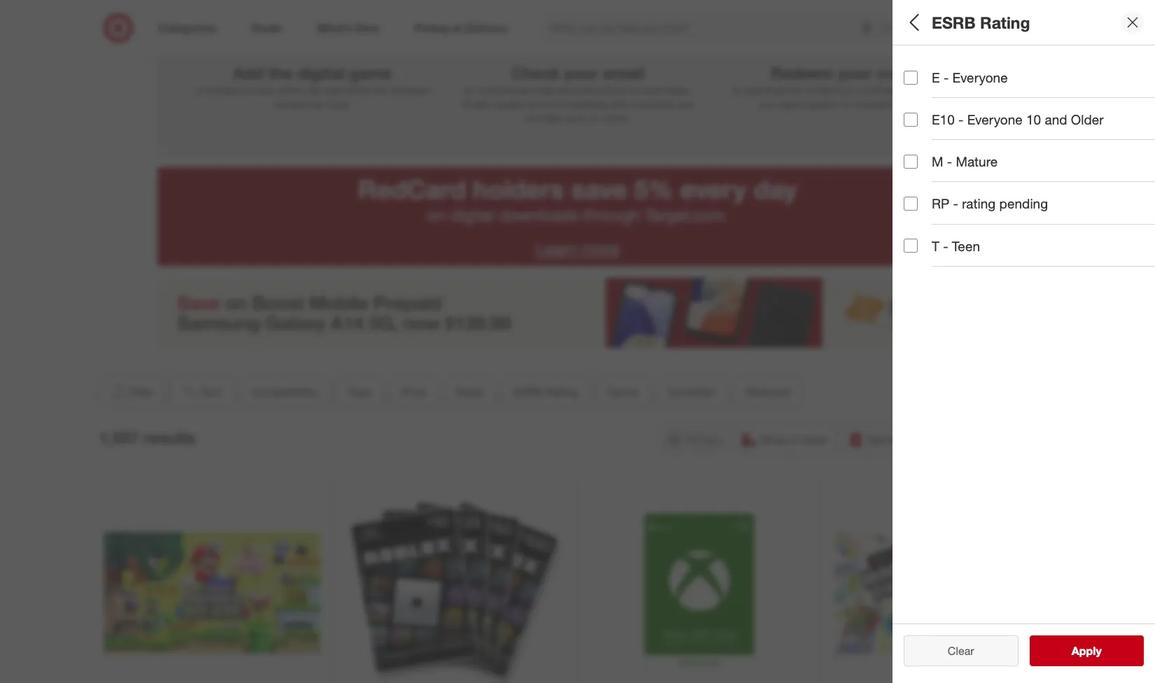 Task type: describe. For each thing, give the bounding box(es) containing it.
e - everyone
[[932, 69, 1008, 85]]

sort button
[[170, 377, 234, 407]]

instructions
[[576, 84, 627, 96]]

featured button
[[734, 377, 802, 407]]

0 vertical spatial price button
[[904, 144, 1155, 193]]

search button
[[877, 13, 910, 46]]

redeem your code to download the content you purchased directly to your game system or computer. enjoy!
[[732, 63, 953, 110]]

everyone for e10
[[967, 111, 1023, 128]]

download inside the redeem your code to download the content you purchased directly to your game system or computer. enjoy!
[[744, 84, 787, 96]]

1 vertical spatial price
[[401, 385, 426, 399]]

- for m
[[947, 154, 952, 170]]

pickup
[[686, 433, 720, 447]]

system
[[808, 98, 839, 110]]

as
[[312, 98, 323, 110]]

0 horizontal spatial esrb rating button
[[501, 377, 590, 407]]

m - mature
[[932, 154, 998, 170]]

can
[[525, 112, 540, 124]]

teen
[[952, 238, 980, 254]]

5%
[[634, 174, 673, 205]]

online
[[276, 84, 302, 96]]

filter button
[[99, 377, 164, 407]]

download inside check your email for a download code and instructions on next steps. emails usually arrive immediately after purchase, but can take up to 4+ hours.
[[486, 84, 529, 96]]

condition button
[[656, 377, 728, 407]]

delivery
[[922, 433, 962, 447]]

check
[[511, 63, 560, 83]]

a
[[478, 84, 484, 96]]

filters
[[928, 12, 971, 32]]

to inside check your email for a download code and instructions on next steps. emails usually arrive immediately after purchase, but can take up to 4+ hours.
[[578, 112, 587, 124]]

all filters
[[904, 12, 971, 32]]

usually
[[494, 98, 524, 110]]

1 vertical spatial type
[[347, 385, 371, 399]]

steps.
[[665, 84, 692, 96]]

redeem
[[771, 63, 834, 83]]

and inside add the digital game or content to your online cart and follow the checkout process as usual.
[[325, 84, 342, 96]]

apply
[[1072, 644, 1102, 658]]

to inside add the digital game or content to your online cart and follow the checkout process as usual.
[[243, 84, 252, 96]]

downloads
[[499, 205, 579, 226]]

- for t
[[943, 238, 949, 254]]

to right the steps.
[[732, 84, 741, 96]]

rating
[[962, 196, 996, 212]]

clear all
[[941, 644, 982, 658]]

your inside check your email for a download code and instructions on next steps. emails usually arrive immediately after purchase, but can take up to 4+ hours.
[[565, 63, 598, 83]]

compatibility inside 'all filters' dialog
[[904, 60, 988, 76]]

older
[[1071, 111, 1104, 128]]

1,557 results
[[99, 428, 196, 448]]

process
[[274, 98, 310, 110]]

see
[[1057, 644, 1077, 658]]

m
[[932, 154, 944, 170]]

esrb rating inside dialog
[[932, 12, 1030, 32]]

e10
[[932, 111, 955, 128]]

day
[[754, 174, 797, 205]]

Include out of stock checkbox
[[904, 549, 918, 563]]

roblox gift card image
[[348, 486, 563, 683]]

1 vertical spatial price button
[[389, 377, 438, 407]]

code inside the redeem your code to download the content you purchased directly to your game system or computer. enjoy!
[[877, 63, 915, 83]]

- for rp
[[953, 196, 959, 212]]

every
[[680, 174, 747, 205]]

everyone for e
[[953, 69, 1008, 85]]

pending
[[1000, 196, 1048, 212]]

in
[[790, 433, 799, 447]]

rp - rating pending
[[932, 196, 1048, 212]]

emails
[[462, 98, 491, 110]]

t
[[932, 238, 940, 254]]

clear for clear
[[948, 644, 974, 658]]

content inside add the digital game or content to your online cart and follow the checkout process as usual.
[[207, 84, 240, 96]]

learn
[[536, 239, 577, 259]]

mature
[[956, 154, 998, 170]]

0 horizontal spatial deals
[[456, 385, 484, 399]]

10
[[1027, 111, 1041, 128]]

purchased
[[861, 84, 907, 96]]

rating inside 'all filters' dialog
[[944, 256, 985, 272]]

shop in store
[[760, 433, 827, 447]]

advertisement region
[[158, 278, 998, 348]]

check your email for a download code and instructions on next steps. emails usually arrive immediately after purchase, but can take up to 4+ hours.
[[462, 63, 693, 124]]

1,557
[[99, 428, 139, 448]]

0 horizontal spatial type button
[[336, 377, 383, 407]]

esrb inside dialog
[[932, 12, 976, 32]]

on inside check your email for a download code and instructions on next steps. emails usually arrive immediately after purchase, but can take up to 4+ hours.
[[630, 84, 641, 96]]

1 vertical spatial digital
[[450, 205, 494, 226]]

2 vertical spatial esrb rating
[[513, 385, 578, 399]]

clear for clear all
[[941, 644, 967, 658]]

search
[[877, 22, 910, 36]]

pickup button
[[660, 424, 729, 455]]

t - teen
[[932, 238, 980, 254]]

or inside the redeem your code to download the content you purchased directly to your game system or computer. enjoy!
[[842, 98, 851, 110]]

4+
[[590, 112, 601, 124]]

type button inside 'all filters' dialog
[[904, 95, 1155, 144]]

checkout
[[389, 84, 430, 96]]

shop
[[760, 433, 787, 447]]

redcard holders save 5% every day
[[358, 174, 797, 205]]

add the digital game or content to your online cart and follow the checkout process as usual.
[[195, 63, 430, 110]]

2 vertical spatial rating
[[546, 385, 578, 399]]

arrive
[[527, 98, 551, 110]]

genre
[[608, 385, 638, 399]]

follow
[[344, 84, 370, 96]]

on digital downloads through target.com.
[[427, 205, 728, 226]]

or inside add the digital game or content to your online cart and follow the checkout process as usual.
[[195, 84, 204, 96]]

2
[[572, 12, 583, 37]]

immediately
[[554, 98, 607, 110]]

usual.
[[325, 98, 351, 110]]

to right e
[[945, 84, 953, 96]]

condition
[[668, 385, 716, 399]]

same day delivery button
[[842, 424, 972, 455]]

you
[[842, 84, 858, 96]]

clear button
[[904, 636, 1018, 667]]

but
[[679, 98, 693, 110]]



Task type: locate. For each thing, give the bounding box(es) containing it.
0 vertical spatial everyone
[[953, 69, 1008, 85]]

deals
[[904, 207, 940, 223], [456, 385, 484, 399]]

learn more
[[536, 239, 620, 259]]

the down redeem
[[789, 84, 803, 96]]

3
[[837, 12, 849, 37]]

1 vertical spatial compatibility
[[252, 385, 318, 399]]

1 vertical spatial code
[[532, 84, 554, 96]]

0 horizontal spatial digital
[[297, 63, 344, 83]]

1 horizontal spatial game
[[781, 98, 805, 110]]

the
[[268, 63, 293, 83], [373, 84, 387, 96], [789, 84, 803, 96]]

- right e10
[[959, 111, 964, 128]]

deals button
[[904, 193, 1155, 242], [444, 377, 496, 407]]

your down add
[[254, 84, 273, 96]]

0 horizontal spatial code
[[532, 84, 554, 96]]

0 horizontal spatial price button
[[389, 377, 438, 407]]

content down add
[[207, 84, 240, 96]]

rating inside dialog
[[980, 12, 1030, 32]]

hours.
[[604, 112, 631, 124]]

on
[[630, 84, 641, 96], [427, 205, 446, 226]]

download
[[486, 84, 529, 96], [744, 84, 787, 96]]

0 vertical spatial game
[[349, 63, 392, 83]]

1 vertical spatial deals
[[456, 385, 484, 399]]

xbox gift card (digital) image
[[591, 486, 807, 683], [591, 486, 807, 683]]

0 vertical spatial digital
[[297, 63, 344, 83]]

esrb rating
[[932, 12, 1030, 32], [904, 256, 985, 272], [513, 385, 578, 399]]

take
[[543, 112, 562, 124]]

add
[[233, 63, 264, 83]]

1 vertical spatial rating
[[944, 256, 985, 272]]

digital
[[297, 63, 344, 83], [450, 205, 494, 226]]

0 vertical spatial compatibility button
[[904, 46, 1155, 95]]

clear
[[941, 644, 967, 658], [948, 644, 974, 658]]

0 vertical spatial rating
[[980, 12, 1030, 32]]

download down redeem
[[744, 84, 787, 96]]

0 horizontal spatial or
[[195, 84, 204, 96]]

0 horizontal spatial compatibility button
[[240, 377, 330, 407]]

up
[[564, 112, 576, 124]]

results for 1,557 results
[[144, 428, 196, 448]]

results for see results
[[1080, 644, 1117, 658]]

0 horizontal spatial price
[[401, 385, 426, 399]]

1 horizontal spatial type
[[904, 109, 934, 125]]

T - Teen checkbox
[[904, 239, 918, 253]]

- for e
[[944, 69, 949, 85]]

0 horizontal spatial game
[[349, 63, 392, 83]]

and up immediately
[[557, 84, 573, 96]]

download up usually
[[486, 84, 529, 96]]

0 horizontal spatial deals button
[[444, 377, 496, 407]]

on down redcard
[[427, 205, 446, 226]]

sort
[[201, 385, 223, 399]]

clear inside button
[[948, 644, 974, 658]]

1 horizontal spatial type button
[[904, 95, 1155, 144]]

target.com.
[[645, 205, 728, 226]]

2 content from the left
[[806, 84, 839, 96]]

through
[[583, 205, 640, 226]]

everyone left "10"
[[967, 111, 1023, 128]]

- right "m"
[[947, 154, 952, 170]]

1 horizontal spatial compatibility
[[904, 60, 988, 76]]

on left next
[[630, 84, 641, 96]]

e
[[932, 69, 940, 85]]

genre button
[[596, 377, 650, 407]]

content inside the redeem your code to download the content you purchased directly to your game system or computer. enjoy!
[[806, 84, 839, 96]]

0 vertical spatial type
[[904, 109, 934, 125]]

0 vertical spatial code
[[877, 63, 915, 83]]

0 horizontal spatial the
[[268, 63, 293, 83]]

rating right filters
[[980, 12, 1030, 32]]

new super mario bros u deluxe - nintendo switch image
[[104, 486, 320, 683], [104, 486, 320, 683]]

results right 1,557
[[144, 428, 196, 448]]

1 horizontal spatial price button
[[904, 144, 1155, 193]]

content
[[207, 84, 240, 96], [806, 84, 839, 96]]

0 horizontal spatial content
[[207, 84, 240, 96]]

filter
[[129, 385, 153, 399]]

esrb
[[932, 12, 976, 32], [904, 256, 940, 272], [513, 385, 543, 399]]

1 horizontal spatial compatibility button
[[904, 46, 1155, 95]]

0 vertical spatial deals button
[[904, 193, 1155, 242]]

and right "10"
[[1045, 111, 1067, 128]]

1 horizontal spatial results
[[1080, 644, 1117, 658]]

1 clear from the left
[[941, 644, 967, 658]]

game inside the redeem your code to download the content you purchased directly to your game system or computer. enjoy!
[[781, 98, 805, 110]]

1 horizontal spatial and
[[557, 84, 573, 96]]

1 horizontal spatial the
[[373, 84, 387, 96]]

enjoy!
[[900, 98, 927, 110]]

1 vertical spatial on
[[427, 205, 446, 226]]

0 horizontal spatial download
[[486, 84, 529, 96]]

1 horizontal spatial deals button
[[904, 193, 1155, 242]]

to right the up
[[578, 112, 587, 124]]

0 horizontal spatial type
[[347, 385, 371, 399]]

1 vertical spatial results
[[1080, 644, 1117, 658]]

1 content from the left
[[207, 84, 240, 96]]

1 horizontal spatial or
[[842, 98, 851, 110]]

purchase,
[[633, 98, 676, 110]]

0 vertical spatial results
[[144, 428, 196, 448]]

apply button
[[1030, 636, 1144, 667]]

1 vertical spatial esrb
[[904, 256, 940, 272]]

results inside see results button
[[1080, 644, 1117, 658]]

compatibility
[[904, 60, 988, 76], [252, 385, 318, 399]]

see results
[[1057, 644, 1117, 658]]

code inside check your email for a download code and instructions on next steps. emails usually arrive immediately after purchase, but can take up to 4+ hours.
[[532, 84, 554, 96]]

see results button
[[1030, 636, 1144, 667]]

1 vertical spatial esrb rating button
[[501, 377, 590, 407]]

1 horizontal spatial price
[[904, 158, 937, 174]]

your up you
[[839, 63, 872, 83]]

0 vertical spatial on
[[630, 84, 641, 96]]

game left system
[[781, 98, 805, 110]]

rating down teen
[[944, 256, 985, 272]]

your
[[565, 63, 598, 83], [839, 63, 872, 83], [254, 84, 273, 96], [759, 98, 778, 110]]

0 vertical spatial esrb rating
[[932, 12, 1030, 32]]

0 horizontal spatial compatibility
[[252, 385, 318, 399]]

1 vertical spatial esrb rating
[[904, 256, 985, 272]]

for
[[464, 84, 476, 96]]

What can we help you find? suggestions appear below search field
[[542, 13, 886, 43]]

type
[[904, 109, 934, 125], [347, 385, 371, 399]]

0 vertical spatial price
[[904, 158, 937, 174]]

1 horizontal spatial esrb rating button
[[904, 242, 1155, 291]]

rating
[[980, 12, 1030, 32], [944, 256, 985, 272], [546, 385, 578, 399]]

- right e
[[944, 69, 949, 85]]

game
[[349, 63, 392, 83], [781, 98, 805, 110]]

super mario party - nintendo switch image
[[835, 486, 1051, 683], [835, 486, 1051, 683]]

0 vertical spatial type button
[[904, 95, 1155, 144]]

featured
[[746, 385, 790, 399]]

1 horizontal spatial download
[[744, 84, 787, 96]]

same
[[868, 433, 897, 447]]

more
[[582, 239, 620, 259]]

the up online
[[268, 63, 293, 83]]

everyone right e
[[953, 69, 1008, 85]]

esrb rating button
[[904, 242, 1155, 291], [501, 377, 590, 407]]

all
[[971, 644, 982, 658]]

and inside esrb rating dialog
[[1045, 111, 1067, 128]]

rp
[[932, 196, 950, 212]]

code up arrive
[[532, 84, 554, 96]]

M - Mature checkbox
[[904, 155, 918, 169]]

esrb rating inside 'all filters' dialog
[[904, 256, 985, 272]]

your up instructions
[[565, 63, 598, 83]]

0 horizontal spatial on
[[427, 205, 446, 226]]

save
[[571, 174, 627, 205]]

1
[[307, 12, 318, 37]]

and inside check your email for a download code and instructions on next steps. emails usually arrive immediately after purchase, but can take up to 4+ hours.
[[557, 84, 573, 96]]

all filters dialog
[[893, 0, 1155, 683]]

rating left genre
[[546, 385, 578, 399]]

digital up cart
[[297, 63, 344, 83]]

your down redeem
[[759, 98, 778, 110]]

holders
[[473, 174, 564, 205]]

0 vertical spatial or
[[195, 84, 204, 96]]

digital down holders on the top
[[450, 205, 494, 226]]

clear inside button
[[941, 644, 967, 658]]

2 vertical spatial esrb
[[513, 385, 543, 399]]

or
[[195, 84, 204, 96], [842, 98, 851, 110]]

1 vertical spatial game
[[781, 98, 805, 110]]

0 vertical spatial esrb
[[932, 12, 976, 32]]

0 vertical spatial deals
[[904, 207, 940, 223]]

deals inside 'all filters' dialog
[[904, 207, 940, 223]]

- right 'rp' on the right of the page
[[953, 196, 959, 212]]

esrb inside 'all filters' dialog
[[904, 256, 940, 272]]

next
[[644, 84, 662, 96]]

digital inside add the digital game or content to your online cart and follow the checkout process as usual.
[[297, 63, 344, 83]]

2 horizontal spatial and
[[1045, 111, 1067, 128]]

after
[[610, 98, 630, 110]]

game up follow
[[349, 63, 392, 83]]

the right follow
[[373, 84, 387, 96]]

clear all button
[[904, 636, 1018, 667]]

e10 - everyone 10 and older
[[932, 111, 1104, 128]]

esrb rating dialog
[[893, 0, 1155, 683]]

0 horizontal spatial and
[[325, 84, 342, 96]]

E10 - Everyone 10 and Older checkbox
[[904, 113, 918, 127]]

- for e10
[[959, 111, 964, 128]]

RP - rating pending checkbox
[[904, 197, 918, 211]]

computer.
[[854, 98, 897, 110]]

store
[[802, 433, 827, 447]]

content up system
[[806, 84, 839, 96]]

and up usual.
[[325, 84, 342, 96]]

day
[[900, 433, 919, 447]]

1 vertical spatial type button
[[336, 377, 383, 407]]

2 clear from the left
[[948, 644, 974, 658]]

1 horizontal spatial on
[[630, 84, 641, 96]]

- right t
[[943, 238, 949, 254]]

1 download from the left
[[486, 84, 529, 96]]

1 horizontal spatial content
[[806, 84, 839, 96]]

0 vertical spatial esrb rating button
[[904, 242, 1155, 291]]

0 vertical spatial compatibility
[[904, 60, 988, 76]]

your inside add the digital game or content to your online cart and follow the checkout process as usual.
[[254, 84, 273, 96]]

1 horizontal spatial deals
[[904, 207, 940, 223]]

price inside 'all filters' dialog
[[904, 158, 937, 174]]

2 download from the left
[[744, 84, 787, 96]]

0 horizontal spatial results
[[144, 428, 196, 448]]

same day delivery
[[868, 433, 962, 447]]

game inside add the digital game or content to your online cart and follow the checkout process as usual.
[[349, 63, 392, 83]]

the inside the redeem your code to download the content you purchased directly to your game system or computer. enjoy!
[[789, 84, 803, 96]]

E - Everyone checkbox
[[904, 70, 918, 84]]

2 horizontal spatial the
[[789, 84, 803, 96]]

1 vertical spatial everyone
[[967, 111, 1023, 128]]

directly
[[910, 84, 942, 96]]

all
[[904, 12, 923, 32]]

email
[[603, 63, 644, 83]]

1 vertical spatial or
[[842, 98, 851, 110]]

type inside 'all filters' dialog
[[904, 109, 934, 125]]

results
[[144, 428, 196, 448], [1080, 644, 1117, 658]]

code up purchased
[[877, 63, 915, 83]]

1 horizontal spatial digital
[[450, 205, 494, 226]]

1 vertical spatial compatibility button
[[240, 377, 330, 407]]

to down add
[[243, 84, 252, 96]]

and
[[325, 84, 342, 96], [557, 84, 573, 96], [1045, 111, 1067, 128]]

price
[[904, 158, 937, 174], [401, 385, 426, 399]]

price button
[[904, 144, 1155, 193], [389, 377, 438, 407]]

results right see
[[1080, 644, 1117, 658]]

1 horizontal spatial code
[[877, 63, 915, 83]]

shop in store button
[[734, 424, 836, 455]]

1 vertical spatial deals button
[[444, 377, 496, 407]]



Task type: vqa. For each thing, say whether or not it's contained in the screenshot.
CODE to the top
yes



